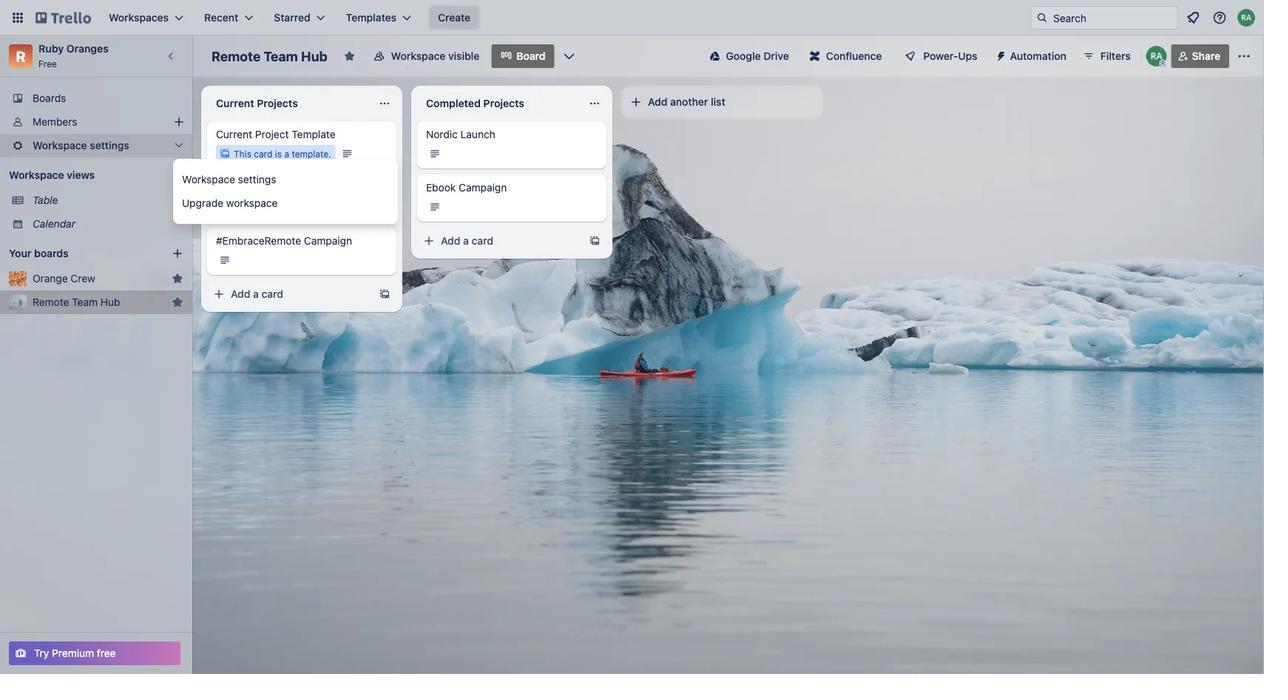 Task type: describe. For each thing, give the bounding box(es) containing it.
completed
[[426, 97, 481, 110]]

add a card for campaign
[[441, 235, 494, 247]]

starred button
[[265, 6, 334, 30]]

members link
[[0, 110, 192, 134]]

redesign
[[240, 182, 285, 194]]

projects for completed projects
[[484, 97, 525, 110]]

campaign for #embraceremote campaign
[[304, 235, 352, 247]]

google drive button
[[701, 44, 798, 68]]

your boards
[[9, 248, 69, 260]]

current for current projects
[[216, 97, 254, 110]]

table link
[[33, 193, 184, 208]]

workspaces
[[109, 11, 169, 24]]

this member is an admin of this board. image
[[1160, 60, 1167, 67]]

star or unstar board image
[[344, 50, 356, 62]]

add for current project template
[[231, 288, 251, 300]]

calendar
[[33, 218, 75, 230]]

upgrade workspace link
[[173, 192, 416, 215]]

automation
[[1011, 50, 1067, 62]]

remote inside button
[[33, 296, 69, 309]]

visible
[[449, 50, 480, 62]]

recent button
[[195, 6, 262, 30]]

orange crew
[[33, 273, 95, 285]]

open information menu image
[[1213, 10, 1228, 25]]

campaign for ebook campaign
[[459, 182, 507, 194]]

templates button
[[337, 6, 420, 30]]

create button
[[429, 6, 480, 30]]

workspace up table
[[9, 169, 64, 181]]

Search field
[[1049, 7, 1178, 29]]

template.
[[292, 149, 331, 159]]

upgrade workspace
[[182, 197, 278, 209]]

premium
[[52, 648, 94, 660]]

workspace settings link
[[173, 168, 416, 192]]

try
[[34, 648, 49, 660]]

ruby oranges free
[[38, 43, 109, 69]]

boards
[[34, 248, 69, 260]]

launch
[[461, 128, 496, 141]]

confluence icon image
[[810, 51, 821, 61]]

board
[[517, 50, 546, 62]]

settings inside popup button
[[90, 140, 129, 152]]

members
[[33, 116, 77, 128]]

starred icon image for remote team hub
[[172, 297, 184, 309]]

google drive
[[726, 50, 790, 62]]

boards
[[33, 92, 66, 104]]

1 horizontal spatial a
[[284, 149, 289, 159]]

team inside board name text field
[[264, 48, 298, 64]]

1 horizontal spatial ruby anderson (rubyanderson7) image
[[1238, 9, 1256, 27]]

#embraceremote
[[216, 235, 301, 247]]

current for current project template
[[216, 128, 252, 141]]

ruby oranges link
[[38, 43, 109, 55]]

add a card button for campaign
[[417, 229, 583, 253]]

confluence button
[[801, 44, 891, 68]]

recent
[[204, 11, 239, 24]]

filters button
[[1079, 44, 1136, 68]]

0 horizontal spatial ruby anderson (rubyanderson7) image
[[1147, 46, 1168, 67]]

primary element
[[0, 0, 1265, 36]]

ruby
[[38, 43, 64, 55]]

add another list button
[[622, 86, 823, 118]]

template
[[292, 128, 336, 141]]

workspace navigation collapse icon image
[[161, 46, 182, 67]]

filters
[[1101, 50, 1131, 62]]

current projects
[[216, 97, 298, 110]]

#embraceremote campaign link
[[216, 234, 388, 249]]

add board image
[[172, 248, 184, 260]]

another
[[671, 96, 709, 108]]

workspace inside button
[[391, 50, 446, 62]]

0 notifications image
[[1185, 9, 1203, 27]]

nordic launch link
[[426, 127, 598, 142]]

ups
[[959, 50, 978, 62]]

this card is a template.
[[234, 149, 331, 159]]

ebook campaign link
[[426, 181, 598, 195]]

your boards with 2 items element
[[9, 245, 150, 263]]

back to home image
[[36, 6, 91, 30]]

upgrade
[[182, 197, 224, 209]]

projects for current projects
[[257, 97, 298, 110]]

oranges
[[66, 43, 109, 55]]

remote team hub button
[[33, 295, 166, 310]]

#embraceremote campaign
[[216, 235, 352, 247]]

board link
[[492, 44, 555, 68]]

power-
[[924, 50, 959, 62]]

1 horizontal spatial workspace settings
[[182, 174, 276, 186]]

current project template
[[216, 128, 336, 141]]

add inside add another list button
[[648, 96, 668, 108]]

workspaces button
[[100, 6, 192, 30]]

workspace settings inside popup button
[[33, 140, 129, 152]]

confluence
[[827, 50, 882, 62]]

remote inside board name text field
[[212, 48, 261, 64]]

boards link
[[0, 87, 192, 110]]

blog
[[216, 182, 238, 194]]



Task type: locate. For each thing, give the bounding box(es) containing it.
add a card for redesign
[[231, 288, 284, 300]]

card for current project template
[[262, 288, 284, 300]]

0 vertical spatial card
[[254, 149, 273, 159]]

1 vertical spatial current
[[216, 128, 252, 141]]

ruby anderson (rubyanderson7) image right open information menu icon
[[1238, 9, 1256, 27]]

0 horizontal spatial a
[[253, 288, 259, 300]]

1 vertical spatial ruby anderson (rubyanderson7) image
[[1147, 46, 1168, 67]]

add a card button down "ebook campaign" link
[[417, 229, 583, 253]]

free
[[38, 58, 57, 69]]

1 horizontal spatial add a card
[[441, 235, 494, 247]]

r link
[[9, 44, 33, 68]]

workspace
[[226, 197, 278, 209]]

remote team hub down crew
[[33, 296, 120, 309]]

share button
[[1172, 44, 1230, 68]]

Board name text field
[[204, 44, 335, 68]]

0 vertical spatial hub
[[301, 48, 328, 64]]

campaign
[[459, 182, 507, 194], [304, 235, 352, 247]]

a
[[284, 149, 289, 159], [463, 235, 469, 247], [253, 288, 259, 300]]

0 horizontal spatial add a card button
[[207, 283, 373, 306]]

1 horizontal spatial add
[[441, 235, 461, 247]]

workspace settings
[[33, 140, 129, 152], [182, 174, 276, 186]]

team inside button
[[72, 296, 98, 309]]

0 vertical spatial settings
[[90, 140, 129, 152]]

workspace visible button
[[365, 44, 489, 68]]

remote team hub inside button
[[33, 296, 120, 309]]

crew
[[71, 273, 95, 285]]

campaign down upgrade workspace link on the top
[[304, 235, 352, 247]]

0 vertical spatial add a card
[[441, 235, 494, 247]]

1 starred icon image from the top
[[172, 273, 184, 285]]

workspace up upgrade
[[182, 174, 235, 186]]

ruby anderson (rubyanderson7) image right filters
[[1147, 46, 1168, 67]]

1 vertical spatial add
[[441, 235, 461, 247]]

templates
[[346, 11, 397, 24]]

projects inside text field
[[257, 97, 298, 110]]

r
[[16, 47, 26, 65]]

ebook campaign
[[426, 182, 507, 194]]

0 vertical spatial a
[[284, 149, 289, 159]]

power-ups
[[924, 50, 978, 62]]

campaign inside "link"
[[304, 235, 352, 247]]

projects up nordic launch link
[[484, 97, 525, 110]]

automation button
[[990, 44, 1076, 68]]

2 vertical spatial card
[[262, 288, 284, 300]]

0 vertical spatial add
[[648, 96, 668, 108]]

0 horizontal spatial projects
[[257, 97, 298, 110]]

completed projects
[[426, 97, 525, 110]]

starred icon image
[[172, 273, 184, 285], [172, 297, 184, 309]]

0 horizontal spatial settings
[[90, 140, 129, 152]]

Current Projects text field
[[207, 92, 370, 115]]

remote team hub inside board name text field
[[212, 48, 328, 64]]

current project template link
[[216, 127, 388, 142]]

list
[[711, 96, 726, 108]]

projects up the current project template
[[257, 97, 298, 110]]

1 vertical spatial hub
[[101, 296, 120, 309]]

Completed Projects text field
[[417, 92, 580, 115]]

card down #embraceremote campaign
[[262, 288, 284, 300]]

a down the ebook campaign
[[463, 235, 469, 247]]

a right 'is'
[[284, 149, 289, 159]]

0 horizontal spatial hub
[[101, 296, 120, 309]]

settings
[[90, 140, 129, 152], [238, 174, 276, 186]]

settings up workspace
[[238, 174, 276, 186]]

add a card
[[441, 235, 494, 247], [231, 288, 284, 300]]

create from template… image
[[589, 235, 601, 247]]

2 horizontal spatial a
[[463, 235, 469, 247]]

remote down the recent popup button at the top left of page
[[212, 48, 261, 64]]

a down #embraceremote
[[253, 288, 259, 300]]

team
[[264, 48, 298, 64], [72, 296, 98, 309]]

add down #embraceremote
[[231, 288, 251, 300]]

1 vertical spatial remote team hub
[[33, 296, 120, 309]]

0 vertical spatial ruby anderson (rubyanderson7) image
[[1238, 9, 1256, 27]]

0 horizontal spatial remote
[[33, 296, 69, 309]]

2 current from the top
[[216, 128, 252, 141]]

settings down members link
[[90, 140, 129, 152]]

google drive icon image
[[710, 51, 721, 61]]

1 vertical spatial workspace settings
[[182, 174, 276, 186]]

projects
[[257, 97, 298, 110], [484, 97, 525, 110]]

0 horizontal spatial workspace settings
[[33, 140, 129, 152]]

show menu image
[[1237, 49, 1252, 64]]

google
[[726, 50, 761, 62]]

remote team hub
[[212, 48, 328, 64], [33, 296, 120, 309]]

is
[[275, 149, 282, 159]]

1 horizontal spatial projects
[[484, 97, 525, 110]]

card down the ebook campaign
[[472, 235, 494, 247]]

0 horizontal spatial remote team hub
[[33, 296, 120, 309]]

2 vertical spatial add
[[231, 288, 251, 300]]

table
[[33, 194, 58, 206]]

starred icon image for orange crew
[[172, 273, 184, 285]]

workspace settings button
[[0, 134, 192, 158]]

share
[[1193, 50, 1221, 62]]

add another list
[[648, 96, 726, 108]]

1 vertical spatial add a card button
[[207, 283, 373, 306]]

2 projects from the left
[[484, 97, 525, 110]]

1 vertical spatial remote
[[33, 296, 69, 309]]

1 horizontal spatial remote
[[212, 48, 261, 64]]

add left another
[[648, 96, 668, 108]]

add a card down #embraceremote
[[231, 288, 284, 300]]

this
[[234, 149, 252, 159]]

0 horizontal spatial team
[[72, 296, 98, 309]]

card left 'is'
[[254, 149, 273, 159]]

team down starred
[[264, 48, 298, 64]]

add a card down the ebook campaign
[[441, 235, 494, 247]]

blog redesign
[[216, 182, 285, 194]]

your
[[9, 248, 31, 260]]

workspace settings down members link
[[33, 140, 129, 152]]

0 vertical spatial current
[[216, 97, 254, 110]]

1 vertical spatial card
[[472, 235, 494, 247]]

remote team hub down starred
[[212, 48, 328, 64]]

1 horizontal spatial hub
[[301, 48, 328, 64]]

1 horizontal spatial settings
[[238, 174, 276, 186]]

current inside text field
[[216, 97, 254, 110]]

1 horizontal spatial add a card button
[[417, 229, 583, 253]]

hub inside remote team hub button
[[101, 296, 120, 309]]

remote down orange at the left top
[[33, 296, 69, 309]]

0 horizontal spatial add a card
[[231, 288, 284, 300]]

create
[[438, 11, 471, 24]]

create from template… image
[[379, 289, 391, 300]]

search image
[[1037, 12, 1049, 24]]

try premium free
[[34, 648, 116, 660]]

calendar link
[[33, 217, 184, 232]]

current
[[216, 97, 254, 110], [216, 128, 252, 141]]

drive
[[764, 50, 790, 62]]

add a card button down #embraceremote campaign
[[207, 283, 373, 306]]

2 starred icon image from the top
[[172, 297, 184, 309]]

0 vertical spatial remote team hub
[[212, 48, 328, 64]]

1 vertical spatial team
[[72, 296, 98, 309]]

workspace settings up upgrade workspace
[[182, 174, 276, 186]]

views
[[67, 169, 95, 181]]

card
[[254, 149, 273, 159], [472, 235, 494, 247], [262, 288, 284, 300]]

1 vertical spatial settings
[[238, 174, 276, 186]]

sm image
[[990, 44, 1011, 65]]

nordic launch
[[426, 128, 496, 141]]

orange crew button
[[33, 272, 166, 286]]

2 vertical spatial a
[[253, 288, 259, 300]]

workspace down members
[[33, 140, 87, 152]]

hub down orange crew button
[[101, 296, 120, 309]]

1 vertical spatial starred icon image
[[172, 297, 184, 309]]

blog redesign link
[[216, 181, 388, 195]]

team down crew
[[72, 296, 98, 309]]

add for nordic launch
[[441, 235, 461, 247]]

free
[[97, 648, 116, 660]]

workspace left the visible on the top of page
[[391, 50, 446, 62]]

1 projects from the left
[[257, 97, 298, 110]]

workspace views
[[9, 169, 95, 181]]

1 horizontal spatial remote team hub
[[212, 48, 328, 64]]

2 horizontal spatial add
[[648, 96, 668, 108]]

1 vertical spatial campaign
[[304, 235, 352, 247]]

hub left star or unstar board image on the left
[[301, 48, 328, 64]]

1 current from the top
[[216, 97, 254, 110]]

a for current project template
[[253, 288, 259, 300]]

workspace
[[391, 50, 446, 62], [33, 140, 87, 152], [9, 169, 64, 181], [182, 174, 235, 186]]

0 vertical spatial add a card button
[[417, 229, 583, 253]]

add a card button
[[417, 229, 583, 253], [207, 283, 373, 306]]

1 horizontal spatial team
[[264, 48, 298, 64]]

0 vertical spatial workspace settings
[[33, 140, 129, 152]]

0 horizontal spatial add
[[231, 288, 251, 300]]

projects inside text box
[[484, 97, 525, 110]]

power-ups button
[[894, 44, 987, 68]]

try premium free button
[[9, 642, 181, 666]]

ruby anderson (rubyanderson7) image
[[1238, 9, 1256, 27], [1147, 46, 1168, 67]]

starred
[[274, 11, 311, 24]]

a for nordic launch
[[463, 235, 469, 247]]

project
[[255, 128, 289, 141]]

1 vertical spatial a
[[463, 235, 469, 247]]

ebook
[[426, 182, 456, 194]]

0 horizontal spatial campaign
[[304, 235, 352, 247]]

card for nordic launch
[[472, 235, 494, 247]]

0 vertical spatial team
[[264, 48, 298, 64]]

add down ebook
[[441, 235, 461, 247]]

hub inside board name text field
[[301, 48, 328, 64]]

orange
[[33, 273, 68, 285]]

1 horizontal spatial campaign
[[459, 182, 507, 194]]

add a card button for redesign
[[207, 283, 373, 306]]

workspace inside popup button
[[33, 140, 87, 152]]

add
[[648, 96, 668, 108], [441, 235, 461, 247], [231, 288, 251, 300]]

campaign right ebook
[[459, 182, 507, 194]]

0 vertical spatial campaign
[[459, 182, 507, 194]]

nordic
[[426, 128, 458, 141]]

customize views image
[[562, 49, 577, 64]]

1 vertical spatial add a card
[[231, 288, 284, 300]]

workspace visible
[[391, 50, 480, 62]]

0 vertical spatial starred icon image
[[172, 273, 184, 285]]

0 vertical spatial remote
[[212, 48, 261, 64]]



Task type: vqa. For each thing, say whether or not it's contained in the screenshot.
bottom Campaign
yes



